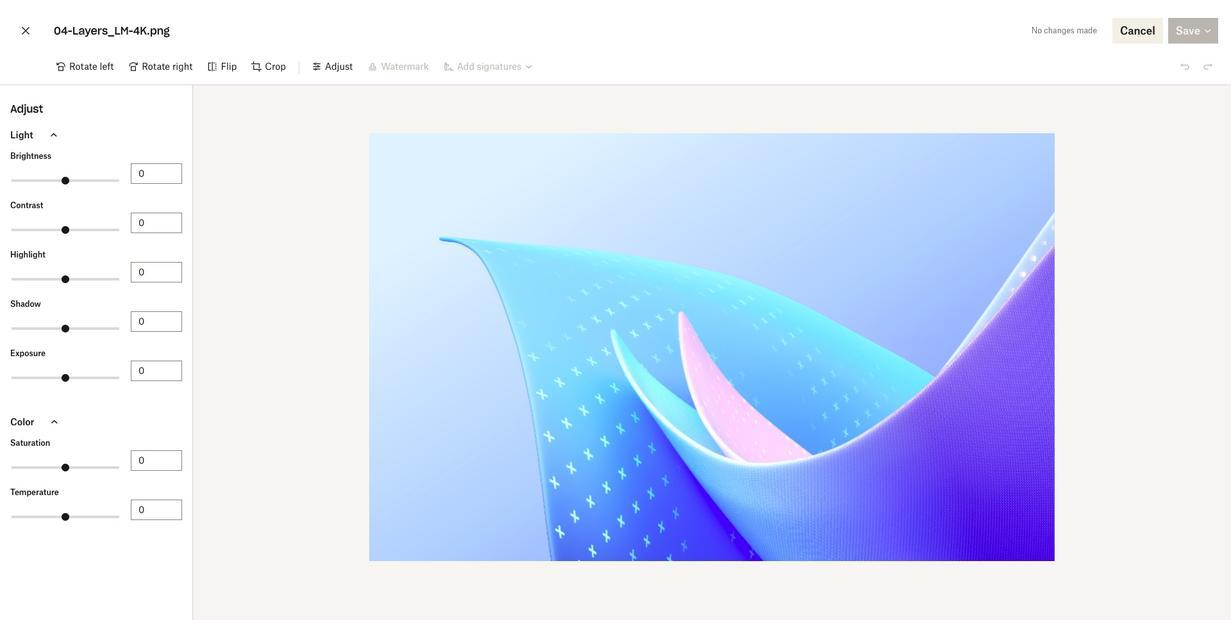 Task type: describe. For each thing, give the bounding box(es) containing it.
cancel
[[1120, 24, 1156, 37]]

saturation
[[10, 439, 50, 448]]

Exposure range field
[[12, 377, 119, 380]]

rotate right
[[142, 61, 193, 72]]

crop button
[[245, 56, 294, 77]]

light button
[[0, 120, 192, 150]]

close image
[[18, 21, 33, 41]]

color button
[[0, 407, 192, 437]]

temperature
[[10, 488, 59, 498]]

Brightness range field
[[12, 180, 119, 182]]

left
[[100, 61, 114, 72]]

Saturation number field
[[139, 454, 174, 468]]

Shadow number field
[[139, 315, 174, 329]]

Temperature range field
[[12, 516, 119, 519]]

Contrast range field
[[12, 229, 119, 232]]

Temperature number field
[[139, 503, 174, 518]]

Contrast number field
[[139, 216, 174, 230]]

rotate for rotate left
[[69, 61, 97, 72]]

made
[[1077, 26, 1097, 35]]

rotate left
[[69, 61, 114, 72]]

rotate right button
[[121, 56, 200, 77]]

layers_lm-
[[72, 24, 133, 37]]

color
[[10, 417, 34, 427]]

4k.png
[[133, 24, 170, 37]]

04-
[[54, 24, 72, 37]]

rotate left button
[[49, 56, 121, 77]]

Highlight range field
[[12, 278, 119, 281]]

adjust inside button
[[325, 61, 353, 72]]

cancel button
[[1113, 18, 1163, 44]]

rotate for rotate right
[[142, 61, 170, 72]]

shadow
[[10, 300, 41, 309]]

Saturation range field
[[12, 467, 119, 469]]



Task type: locate. For each thing, give the bounding box(es) containing it.
1 rotate from the left
[[69, 61, 97, 72]]

rotate left left
[[69, 61, 97, 72]]

0 vertical spatial adjust
[[325, 61, 353, 72]]

light
[[10, 129, 33, 140]]

04-layers_lm-4k.png
[[54, 24, 170, 37]]

highlight
[[10, 250, 45, 260]]

1 horizontal spatial adjust
[[325, 61, 353, 72]]

0 horizontal spatial adjust
[[10, 103, 43, 115]]

2 rotate from the left
[[142, 61, 170, 72]]

flip
[[221, 61, 237, 72]]

brightness
[[10, 151, 51, 161]]

adjust
[[325, 61, 353, 72], [10, 103, 43, 115]]

Brightness number field
[[139, 167, 174, 181]]

flip button
[[200, 56, 245, 77]]

0 horizontal spatial rotate
[[69, 61, 97, 72]]

Shadow range field
[[12, 328, 119, 330]]

no changes made
[[1032, 26, 1097, 35]]

rotate inside 'rotate left' button
[[69, 61, 97, 72]]

1 vertical spatial adjust
[[10, 103, 43, 115]]

crop
[[265, 61, 286, 72]]

rotate left right
[[142, 61, 170, 72]]

rotate
[[69, 61, 97, 72], [142, 61, 170, 72]]

rotate inside rotate right button
[[142, 61, 170, 72]]

exposure
[[10, 349, 46, 359]]

adjust button
[[305, 56, 361, 77]]

1 horizontal spatial rotate
[[142, 61, 170, 72]]

no
[[1032, 26, 1042, 35]]

adjust up light at top
[[10, 103, 43, 115]]

Exposure number field
[[139, 364, 174, 378]]

contrast
[[10, 201, 43, 210]]

changes
[[1044, 26, 1075, 35]]

Highlight number field
[[139, 266, 174, 280]]

None field
[[0, 0, 99, 14]]

adjust right crop
[[325, 61, 353, 72]]

right
[[172, 61, 193, 72]]



Task type: vqa. For each thing, say whether or not it's contained in the screenshot.
Back button
no



